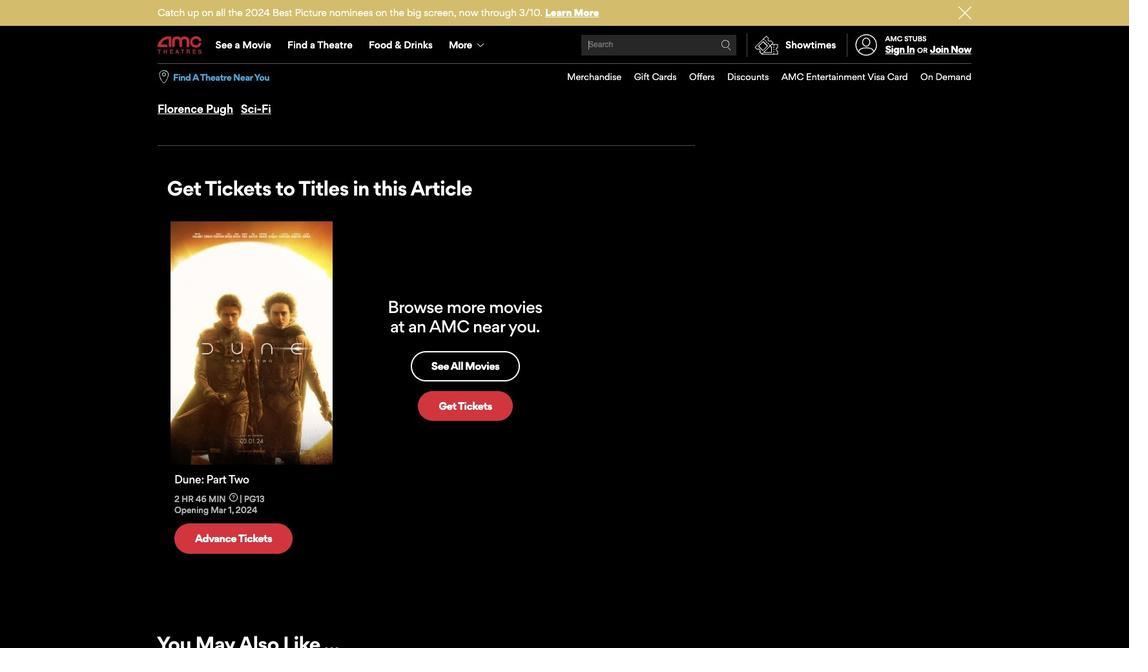 Task type: describe. For each thing, give the bounding box(es) containing it.
find a theatre link
[[279, 27, 361, 63]]

catch
[[158, 6, 185, 19]]

advance
[[195, 533, 237, 546]]

amc entertainment visa card link
[[769, 64, 908, 90]]

now
[[951, 43, 972, 56]]

user profile image
[[849, 35, 885, 56]]

more button
[[441, 27, 495, 63]]

on demand
[[921, 71, 972, 82]]

two
[[229, 473, 249, 487]]

at
[[390, 316, 405, 337]]

an
[[408, 316, 426, 337]]

learn
[[545, 6, 572, 19]]

movie
[[243, 39, 271, 51]]

movies
[[465, 360, 500, 373]]

timothee chalamet
[[158, 76, 261, 89]]

merchandise link
[[555, 64, 622, 90]]

dune:
[[174, 473, 204, 487]]

offers link
[[677, 64, 715, 90]]

you.
[[508, 316, 540, 337]]

merchandise
[[567, 71, 622, 82]]

explore
[[157, 36, 217, 57]]

1,
[[228, 505, 234, 516]]

near
[[473, 316, 505, 337]]

pg13 opening mar 1, 2024
[[174, 494, 265, 516]]

3/10.
[[520, 6, 543, 19]]

get for get tickets to titles in this article
[[167, 175, 201, 201]]

46
[[196, 494, 207, 505]]

email image
[[371, 0, 400, 10]]

screen,
[[424, 6, 457, 19]]

titles
[[299, 175, 349, 201]]

this
[[373, 175, 407, 201]]

theatre for a
[[317, 39, 353, 51]]

submit search icon image
[[721, 40, 732, 50]]

menu containing more
[[158, 27, 972, 63]]

sci-fi
[[241, 102, 271, 115]]

amc entertainment visa card
[[782, 71, 908, 82]]

florence
[[158, 102, 203, 115]]

stubs
[[905, 34, 927, 43]]

2 hr 46 min
[[174, 494, 226, 505]]

opening
[[174, 505, 209, 516]]

gift
[[634, 71, 650, 82]]

2 hr 46 min button
[[174, 494, 238, 505]]

visa
[[868, 71, 886, 82]]

pg13
[[244, 494, 265, 505]]

a
[[193, 72, 199, 82]]

get tickets link
[[418, 391, 513, 421]]

theatre for a
[[200, 72, 232, 82]]

timothee chalamet link
[[158, 72, 265, 94]]

browse
[[388, 297, 443, 317]]

similar
[[220, 36, 273, 57]]

2024 inside pg13 opening mar 1, 2024
[[236, 505, 258, 516]]

or
[[918, 46, 928, 55]]

discounts link
[[715, 64, 769, 90]]

amc inside browse more movies at an amc near you.
[[429, 316, 470, 337]]

sign
[[886, 43, 905, 56]]

1 horizontal spatial more
[[574, 6, 599, 19]]

showtimes link
[[747, 34, 837, 57]]

to
[[275, 175, 295, 201]]

find a theatre near you
[[173, 72, 270, 82]]

through
[[481, 6, 517, 19]]

advance tickets link
[[174, 524, 293, 554]]

amc for sign
[[886, 34, 903, 43]]

join now button
[[930, 43, 972, 56]]

a for theatre
[[310, 39, 315, 51]]

more
[[447, 297, 486, 317]]

see for see a movie
[[216, 39, 233, 51]]

big
[[407, 6, 422, 19]]

drinks
[[404, 39, 433, 51]]

find a theatre near you button
[[173, 71, 270, 83]]

sci-
[[241, 102, 262, 115]]

zendaya link
[[269, 72, 317, 94]]

0 vertical spatial 2024
[[245, 6, 270, 19]]

nominees
[[329, 6, 373, 19]]

2
[[174, 494, 180, 505]]

article
[[411, 175, 472, 201]]

gift cards link
[[622, 64, 677, 90]]

hr
[[182, 494, 194, 505]]

best
[[273, 6, 293, 19]]

see a movie
[[216, 39, 271, 51]]

browse more movies at an amc near you.
[[388, 297, 543, 337]]



Task type: vqa. For each thing, say whether or not it's contained in the screenshot.
online!
no



Task type: locate. For each thing, give the bounding box(es) containing it.
the right all
[[228, 6, 243, 19]]

all
[[216, 6, 226, 19]]

see
[[216, 39, 233, 51], [432, 360, 449, 373]]

1 horizontal spatial amc
[[782, 71, 804, 82]]

0 vertical spatial more
[[574, 6, 599, 19]]

2 vertical spatial tickets
[[238, 533, 272, 546]]

1 a from the left
[[235, 39, 240, 51]]

menu down showtimes image at right top
[[555, 64, 972, 90]]

picture
[[295, 6, 327, 19]]

dune: part two
[[174, 473, 249, 487]]

1 the from the left
[[228, 6, 243, 19]]

0 vertical spatial menu
[[158, 27, 972, 63]]

0 horizontal spatial more
[[449, 39, 472, 51]]

0 horizontal spatial find
[[173, 72, 191, 82]]

gift cards
[[634, 71, 677, 82]]

tickets down movies
[[458, 400, 492, 413]]

1 horizontal spatial on
[[376, 6, 387, 19]]

tickets for get tickets to titles in this article
[[205, 175, 271, 201]]

1 vertical spatial amc
[[782, 71, 804, 82]]

1 horizontal spatial the
[[390, 6, 405, 19]]

entertainment
[[807, 71, 866, 82]]

1 vertical spatial tickets
[[458, 400, 492, 413]]

on
[[921, 71, 934, 82]]

zendaya
[[269, 76, 314, 89]]

see left the all
[[432, 360, 449, 373]]

catch up on all the 2024 best picture nominees on the big screen, now through 3/10. learn more
[[158, 6, 599, 19]]

more down now
[[449, 39, 472, 51]]

2 vertical spatial amc
[[429, 316, 470, 337]]

0 vertical spatial tickets
[[205, 175, 271, 201]]

2 a from the left
[[310, 39, 315, 51]]

in
[[907, 43, 915, 56]]

amc for visa
[[782, 71, 804, 82]]

1 vertical spatial 2024
[[236, 505, 258, 516]]

you
[[254, 72, 270, 82]]

1 vertical spatial find
[[173, 72, 191, 82]]

menu containing merchandise
[[555, 64, 972, 90]]

0 vertical spatial theatre
[[317, 39, 353, 51]]

1 vertical spatial menu
[[555, 64, 972, 90]]

sign in or join amc stubs element
[[847, 27, 972, 63]]

showtimes
[[786, 39, 837, 51]]

menu
[[158, 27, 972, 63], [555, 64, 972, 90]]

min
[[209, 494, 226, 505]]

amc right an
[[429, 316, 470, 337]]

find inside button
[[173, 72, 191, 82]]

part
[[206, 473, 227, 487]]

theatre right a
[[200, 72, 232, 82]]

&
[[395, 39, 402, 51]]

dune: part two link
[[174, 473, 329, 487]]

demand
[[936, 71, 972, 82]]

1 vertical spatial theatre
[[200, 72, 232, 82]]

1 vertical spatial see
[[432, 360, 449, 373]]

1 horizontal spatial find
[[288, 39, 308, 51]]

2 on from the left
[[376, 6, 387, 19]]

get for get tickets
[[439, 400, 457, 413]]

food & drinks link
[[361, 27, 441, 63]]

now
[[459, 6, 479, 19]]

pin on pinterest image
[[264, 0, 293, 10]]

2 horizontal spatial amc
[[886, 34, 903, 43]]

in
[[353, 175, 369, 201]]

0 horizontal spatial a
[[235, 39, 240, 51]]

movies
[[489, 297, 543, 317]]

tickets
[[205, 175, 271, 201], [458, 400, 492, 413], [238, 533, 272, 546]]

0 horizontal spatial on
[[202, 6, 213, 19]]

explore similar topics
[[157, 36, 326, 57]]

a left movie
[[235, 39, 240, 51]]

find a theatre
[[288, 39, 353, 51]]

find for find a theatre near you
[[173, 72, 191, 82]]

discounts
[[728, 71, 769, 82]]

1 horizontal spatial theatre
[[317, 39, 353, 51]]

amc down showtimes link
[[782, 71, 804, 82]]

post on reddit image
[[229, 0, 258, 10]]

0 vertical spatial see
[[216, 39, 233, 51]]

on demand link
[[908, 64, 972, 90]]

theatre inside menu
[[317, 39, 353, 51]]

sci-fi link
[[241, 98, 275, 121]]

1 on from the left
[[202, 6, 213, 19]]

offers
[[690, 71, 715, 82]]

all
[[451, 360, 463, 373]]

menu down learn
[[158, 27, 972, 63]]

on left all
[[202, 6, 213, 19]]

tickets for get tickets
[[458, 400, 492, 413]]

topics
[[276, 36, 326, 57]]

0 horizontal spatial the
[[228, 6, 243, 19]]

get tickets to titles in this article
[[167, 175, 472, 201]]

a for movie
[[235, 39, 240, 51]]

0 horizontal spatial see
[[216, 39, 233, 51]]

more right learn
[[574, 6, 599, 19]]

see up "find a theatre near you"
[[216, 39, 233, 51]]

share on linkedin image
[[300, 0, 329, 10]]

on
[[202, 6, 213, 19], [376, 6, 387, 19]]

see all movies link
[[411, 352, 520, 382]]

0 vertical spatial get
[[167, 175, 201, 201]]

tickets left to
[[205, 175, 271, 201]]

more
[[574, 6, 599, 19], [449, 39, 472, 51]]

pugh
[[206, 102, 233, 115]]

chalamet
[[210, 76, 261, 89]]

florence pugh
[[158, 102, 233, 115]]

theatre down nominees
[[317, 39, 353, 51]]

0 horizontal spatial get
[[167, 175, 201, 201]]

a down "picture"
[[310, 39, 315, 51]]

1 vertical spatial more
[[449, 39, 472, 51]]

1 horizontal spatial see
[[432, 360, 449, 373]]

see all movies
[[432, 360, 500, 373]]

sign in button
[[886, 43, 915, 56]]

1 horizontal spatial a
[[310, 39, 315, 51]]

up
[[188, 6, 199, 19]]

amc inside amc stubs sign in or join now
[[886, 34, 903, 43]]

find for find a theatre
[[288, 39, 308, 51]]

0 vertical spatial amc
[[886, 34, 903, 43]]

the left the big
[[390, 6, 405, 19]]

1 vertical spatial get
[[439, 400, 457, 413]]

florence pugh link
[[158, 98, 237, 121]]

see for see all movies
[[432, 360, 449, 373]]

tickets for advance tickets
[[238, 533, 272, 546]]

amc
[[886, 34, 903, 43], [782, 71, 804, 82], [429, 316, 470, 337]]

amc stubs sign in or join now
[[886, 34, 972, 56]]

showtimes image
[[748, 34, 786, 57]]

search the AMC website text field
[[587, 40, 721, 50]]

amc up the sign
[[886, 34, 903, 43]]

get
[[167, 175, 201, 201], [439, 400, 457, 413]]

2024 down pg13
[[236, 505, 258, 516]]

post on tumblr image
[[335, 0, 365, 10]]

cookie consent banner dialog
[[0, 614, 1130, 649]]

movie poster for dune: part two image
[[171, 221, 333, 465]]

1 horizontal spatial get
[[439, 400, 457, 413]]

0 vertical spatial find
[[288, 39, 308, 51]]

food & drinks
[[369, 39, 433, 51]]

find left a
[[173, 72, 191, 82]]

theatre inside button
[[200, 72, 232, 82]]

amc logo image
[[158, 36, 203, 54], [158, 36, 203, 54]]

tickets right advance
[[238, 533, 272, 546]]

2024
[[245, 6, 270, 19], [236, 505, 258, 516]]

on right nominees
[[376, 6, 387, 19]]

get tickets
[[439, 400, 492, 413]]

timothee
[[158, 76, 208, 89]]

cards
[[652, 71, 677, 82]]

see a movie link
[[207, 27, 279, 63]]

find down "picture"
[[288, 39, 308, 51]]

0 horizontal spatial amc
[[429, 316, 470, 337]]

food
[[369, 39, 393, 51]]

2 the from the left
[[390, 6, 405, 19]]

a
[[235, 39, 240, 51], [310, 39, 315, 51]]

the
[[228, 6, 243, 19], [390, 6, 405, 19]]

more inside button
[[449, 39, 472, 51]]

more information about image
[[229, 494, 238, 502]]

0 horizontal spatial theatre
[[200, 72, 232, 82]]

fi
[[262, 102, 271, 115]]

advance tickets
[[195, 533, 272, 546]]

2024 left best
[[245, 6, 270, 19]]

mar
[[211, 505, 226, 516]]



